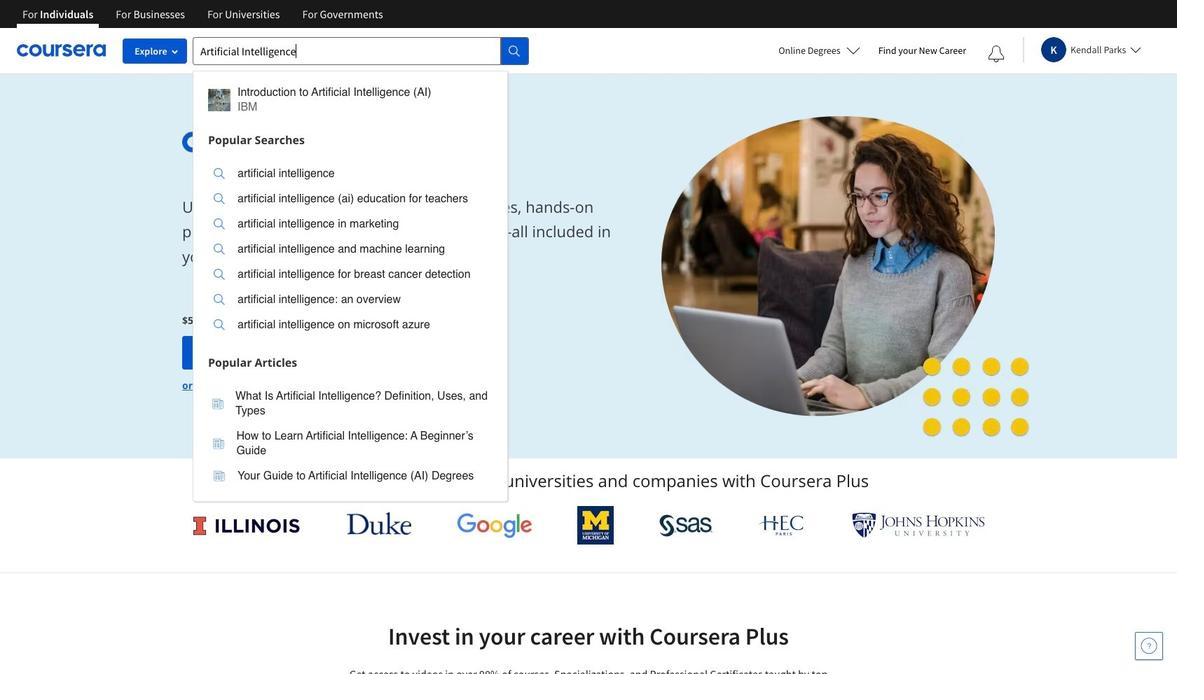 Task type: describe. For each thing, give the bounding box(es) containing it.
duke university image
[[347, 513, 411, 535]]

coursera image
[[17, 39, 106, 62]]

university of michigan image
[[578, 507, 614, 545]]

hec paris image
[[758, 512, 807, 540]]

coursera plus image
[[182, 132, 395, 153]]

help center image
[[1141, 638, 1158, 655]]



Task type: vqa. For each thing, say whether or not it's contained in the screenshot.
Find your New Career link
no



Task type: locate. For each thing, give the bounding box(es) containing it.
2 list box from the top
[[193, 375, 507, 501]]

list box
[[193, 152, 507, 350], [193, 375, 507, 501]]

johns hopkins university image
[[852, 513, 985, 539]]

1 list box from the top
[[193, 152, 507, 350]]

autocomplete results list box
[[193, 70, 508, 502]]

1 vertical spatial list box
[[193, 375, 507, 501]]

What do you want to learn? text field
[[193, 37, 501, 65]]

banner navigation
[[11, 0, 394, 28]]

google image
[[457, 513, 532, 539]]

university of illinois at urbana-champaign image
[[192, 515, 301, 537]]

suggestion image image
[[208, 89, 231, 111], [214, 168, 225, 179], [214, 193, 225, 205], [214, 219, 225, 230], [214, 244, 225, 255], [214, 269, 225, 280], [214, 294, 225, 306], [214, 320, 225, 331], [213, 398, 224, 410], [213, 438, 224, 450], [214, 471, 225, 482]]

0 vertical spatial list box
[[193, 152, 507, 350]]

sas image
[[659, 515, 713, 537]]

None search field
[[193, 37, 529, 502]]



